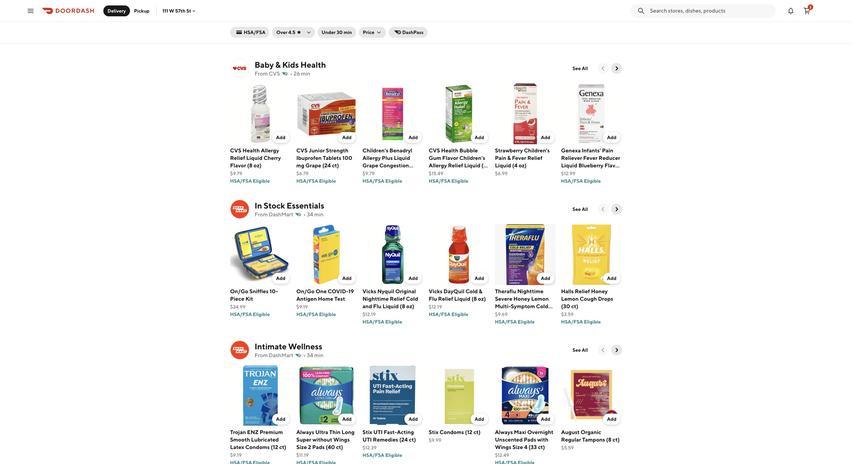 Task type: describe. For each thing, give the bounding box(es) containing it.
hsa/fsa inside "cvs junior strength ibuprofen tablets 100 mg grape (24 ct) $6.79 hsa/fsa eligible"
[[296, 178, 318, 184]]

eligible inside halls relief honey lemon cough drops (30 ct) $3.59 hsa/fsa eligible
[[584, 319, 601, 324]]

essentials
[[287, 201, 324, 210]]

oz) inside vicks nyquil original nighttime relief cold and flu liquid (8 oz) $12.19 hsa/fsa eligible
[[406, 303, 414, 310]]

flu inside vicks nyquil original nighttime relief cold and flu liquid (8 oz) $12.19 hsa/fsa eligible
[[373, 303, 382, 310]]

add for on/go sniffles 10- piece kit
[[276, 275, 286, 281]]

(40
[[326, 444, 335, 450]]

24 inside walgreens 24 hour allergy relief nasal spray non-drowsy (0.62 oz)
[[457, 6, 464, 13]]

cvs health bubble gum flavor children's allergy relief liquid (4 oz) image
[[429, 83, 490, 144]]

• for kids
[[290, 70, 293, 77]]

strawberry children's pain & fever relief liquid (4 oz) $6.99
[[495, 147, 550, 176]]

plus inside children's benadryl allergy plus liquid grape congestion relief (4 oz)
[[382, 155, 393, 161]]

$9.69
[[495, 312, 508, 317]]

hsa/fsa inside $15.49 hsa/fsa eligible
[[429, 178, 451, 184]]

10-
[[270, 288, 278, 295]]

from for baby
[[255, 70, 268, 77]]

size for pads
[[513, 444, 523, 450]]

allergy inside children's benadryl allergy plus liquid grape congestion relief (4 oz)
[[363, 155, 381, 161]]

3 items, open order cart image
[[803, 7, 812, 15]]

always ultra thin long super without wings size 2 pads (40 ct) image
[[296, 365, 357, 426]]

symptom
[[511, 303, 535, 310]]

bubble
[[460, 147, 478, 154]]

tablets inside the walgreens wal-itin non-drowsy 24 hour allergy relief tablets (30 ct)
[[398, 21, 417, 28]]

ct) inside always maxi overnight unscented pads with wings size 4 (33 ct) $12.49
[[538, 444, 545, 450]]

from dashmart for in
[[255, 211, 293, 218]]

$34.99
[[230, 304, 246, 310]]

cvs junior strength ibuprofen tablets 100 mg grape (24 ct) image
[[296, 83, 357, 144]]

reducer
[[599, 155, 620, 161]]

strawberry
[[495, 147, 523, 154]]

(30 inside halls relief honey lemon cough drops (30 ct) $3.59 hsa/fsa eligible
[[561, 303, 570, 310]]

theraflu nighttime severe honey lemon multi-symptom cold relief packets (6 ct)
[[495, 288, 549, 317]]

benadryl
[[390, 147, 412, 154]]

$12.99
[[561, 171, 576, 176]]

stix condoms (12 ct) image
[[429, 365, 490, 426]]

hsa/fsa inside vicks dayquil cold & flu relief liquid (8 oz) $12.19 hsa/fsa eligible
[[429, 312, 451, 317]]

see all link for essentials
[[569, 204, 592, 215]]

add for vicks dayquil cold & flu relief liquid (8 oz)
[[475, 275, 484, 281]]

1 horizontal spatial health
[[301, 60, 326, 69]]

stix condoms (12 ct) $9.99
[[429, 429, 481, 443]]

24 inside the walgreens wal-itin non-drowsy 24 hour allergy relief tablets (30 ct)
[[396, 14, 402, 20]]

$12.19 inside vicks dayquil cold & flu relief liquid (8 oz) $12.19 hsa/fsa eligible
[[429, 304, 442, 310]]

children's inside strawberry children's pain & fever relief liquid (4 oz) $6.99
[[524, 147, 550, 154]]

min for intimate wellness
[[314, 352, 324, 359]]

• 34 min for intimate wellness
[[304, 352, 324, 359]]

kids
[[282, 60, 299, 69]]

dayquil
[[444, 288, 465, 295]]

all for kids
[[582, 66, 588, 71]]

allergy inside cvs health bubble gum flavor children's allergy relief liquid (4 oz)
[[429, 162, 447, 169]]

see for kids
[[573, 66, 581, 71]]

liquid inside vicks nyquil original nighttime relief cold and flu liquid (8 oz) $12.19 hsa/fsa eligible
[[383, 303, 399, 310]]

add for trojan enz premium smooth lubricated latex condoms (12 ct)
[[276, 416, 286, 422]]

(12 inside "stix condoms (12 ct) $9.99"
[[465, 429, 473, 435]]

3 see all link from the top
[[569, 345, 592, 356]]

baby
[[255, 60, 274, 69]]

& for cold
[[479, 288, 483, 295]]

pickup button
[[130, 5, 154, 16]]

children's benadryl allergy plus liquid grape congestion relief (4 oz)
[[363, 147, 412, 176]]

100
[[343, 155, 352, 161]]

blueberry
[[579, 162, 604, 169]]

walgreens for non-
[[363, 6, 390, 13]]

111 w 57th st button
[[162, 8, 197, 13]]

$9.79 hsa/fsa eligible
[[363, 171, 402, 184]]

from cvs
[[255, 70, 280, 77]]

sniffles
[[249, 288, 269, 295]]

pickup
[[134, 8, 150, 13]]

add for on/go one covid-19 antigen home test
[[342, 275, 352, 281]]

notification bell image
[[787, 7, 795, 15]]

$6.79
[[296, 171, 309, 176]]

intimate wellness
[[255, 342, 322, 351]]

add for august organic regular tampons (8 ct)
[[607, 416, 617, 422]]

in stock essentials
[[255, 201, 324, 210]]

genexa
[[561, 147, 581, 154]]

walgreens 24 hour allergy relief nasal spray non-drowsy (0.62 oz)
[[429, 6, 479, 35]]

drops
[[598, 296, 613, 302]]

over
[[276, 30, 288, 35]]

eligible inside cvs health allergy relief liquid cherry flavor (8 oz) $9.79 hsa/fsa eligible
[[253, 178, 270, 184]]

always for always maxi overnight unscented pads with wings size 4 (33 ct)
[[495, 429, 513, 435]]

oz) inside cvs health bubble gum flavor children's allergy relief liquid (4 oz)
[[429, 170, 437, 176]]

lubricated
[[251, 436, 279, 443]]

genexa infants' pain reliever fever reducer liquid blueberry flavor (2 oz)
[[561, 147, 621, 176]]

oz) inside vicks dayquil cold & flu relief liquid (8 oz) $12.19 hsa/fsa eligible
[[478, 296, 486, 302]]

relief inside cvs health allergy relief liquid cherry flavor (8 oz) $9.79 hsa/fsa eligible
[[230, 155, 245, 161]]

cvs junior strength ibuprofen tablets 100 mg grape (24 ct) $6.79 hsa/fsa eligible
[[296, 147, 352, 184]]

non- inside the walgreens wal-itin non-drowsy 24 hour allergy relief tablets (30 ct)
[[363, 14, 376, 20]]

relief inside strawberry children's pain & fever relief liquid (4 oz) $6.99
[[528, 155, 543, 161]]

eligible inside on/go sniffles 10- piece kit $34.99 hsa/fsa eligible
[[253, 312, 270, 317]]

3 all from the top
[[582, 347, 588, 353]]

on/go sniffles 10- piece kit $34.99 hsa/fsa eligible
[[230, 288, 278, 317]]

on/go one covid-19 antigen home test $9.19 hsa/fsa eligible
[[296, 288, 354, 317]]

baby & kids health
[[255, 60, 326, 69]]

ct) inside "august organic regular tampons (8 ct) $5.59"
[[613, 436, 620, 443]]

walgreens wal-itin non-drowsy 24 hour allergy relief tablets (30 ct)
[[363, 6, 417, 35]]

spray
[[429, 21, 443, 28]]

ct) inside the walgreens wal-itin non-drowsy 24 hour allergy relief tablets (30 ct)
[[373, 29, 380, 35]]

nighttime inside theraflu nighttime severe honey lemon multi-symptom cold relief packets (6 ct)
[[517, 288, 544, 295]]

& for pain
[[507, 155, 511, 161]]

puffs plus lotion 2-ply 124 sheets per roll facial tissue box $3.29
[[296, 6, 354, 35]]

stix for $9.99
[[429, 429, 439, 435]]

tissue
[[312, 21, 328, 28]]

plus inside puffs plus lotion 2-ply 124 sheets per roll facial tissue box $3.29
[[311, 6, 322, 13]]

all for essentials
[[582, 207, 588, 212]]

see all for essentials
[[573, 207, 588, 212]]

oz) inside children's benadryl allergy plus liquid grape congestion relief (4 oz)
[[385, 170, 393, 176]]

• for essentials
[[304, 211, 306, 218]]

ct) inside "cvs junior strength ibuprofen tablets 100 mg grape (24 ct) $6.79 hsa/fsa eligible"
[[332, 162, 339, 169]]

smooth
[[230, 436, 250, 443]]

halls
[[561, 288, 574, 295]]

always ultra thin long super without wings size 2 pads (40 ct) $11.19
[[296, 429, 355, 458]]

(8 inside vicks nyquil original nighttime relief cold and flu liquid (8 oz) $12.19 hsa/fsa eligible
[[400, 303, 405, 310]]

relief inside the walgreens wal-itin non-drowsy 24 hour allergy relief tablets (30 ct)
[[382, 21, 397, 28]]

on/go for antigen
[[296, 288, 315, 295]]

0 horizontal spatial uti
[[363, 436, 372, 443]]

add for cvs health allergy relief liquid cherry flavor (8 oz)
[[276, 135, 286, 140]]

fever for children's
[[512, 155, 526, 161]]

and
[[363, 303, 372, 310]]

vicks for vicks nyquil original nighttime relief cold and flu liquid (8 oz)
[[363, 288, 376, 295]]

ultra
[[315, 429, 328, 435]]

super
[[296, 436, 311, 443]]

see all link for kids
[[569, 63, 592, 74]]

eligible inside vicks dayquil cold & flu relief liquid (8 oz) $12.19 hsa/fsa eligible
[[452, 312, 469, 317]]

previous button of carousel image for kids
[[600, 65, 607, 72]]

pads inside always ultra thin long super without wings size 2 pads (40 ct) $11.19
[[312, 444, 325, 450]]

oz) inside strawberry children's pain & fever relief liquid (4 oz) $6.99
[[519, 162, 527, 169]]

organic
[[581, 429, 601, 435]]

add for theraflu nighttime severe honey lemon multi-symptom cold relief packets (6 ct)
[[541, 275, 550, 281]]

relief inside vicks dayquil cold & flu relief liquid (8 oz) $12.19 hsa/fsa eligible
[[438, 296, 453, 302]]

one
[[316, 288, 327, 295]]

infants'
[[582, 147, 601, 154]]

acting
[[397, 429, 414, 435]]

honey inside theraflu nighttime severe honey lemon multi-symptom cold relief packets (6 ct)
[[514, 296, 530, 302]]

theraflu
[[495, 288, 516, 295]]

add for strawberry children's pain & fever relief liquid (4 oz)
[[541, 135, 550, 140]]

hsa/fsa inside halls relief honey lemon cough drops (30 ct) $3.59 hsa/fsa eligible
[[561, 319, 583, 324]]

cherry
[[264, 155, 281, 161]]

vicks dayquil cold & flu relief liquid (8 oz) image
[[429, 224, 490, 285]]

eligible inside vicks nyquil original nighttime relief cold and flu liquid (8 oz) $12.19 hsa/fsa eligible
[[385, 319, 402, 324]]

add for stix condoms (12 ct)
[[475, 416, 484, 422]]

lemon inside theraflu nighttime severe honey lemon multi-symptom cold relief packets (6 ct)
[[531, 296, 549, 302]]

cvs for cvs health bubble gum flavor children's allergy relief liquid (4 oz)
[[429, 147, 440, 154]]

ct) inside the trojan enz premium smooth lubricated latex condoms (12 ct) $9.19
[[279, 444, 286, 450]]

(12 inside the trojan enz premium smooth lubricated latex condoms (12 ct) $9.19
[[271, 444, 278, 450]]

hsa/fsa inside 'on/go one covid-19 antigen home test $9.19 hsa/fsa eligible'
[[296, 312, 318, 317]]

nyquil
[[377, 288, 394, 295]]

cold inside theraflu nighttime severe honey lemon multi-symptom cold relief packets (6 ct)
[[536, 303, 548, 310]]

lemon inside halls relief honey lemon cough drops (30 ct) $3.59 hsa/fsa eligible
[[561, 296, 579, 302]]

2 inside 'button'
[[810, 5, 812, 9]]

next button of carousel image
[[613, 65, 620, 72]]

size for super
[[296, 444, 307, 450]]

always maxi overnight unscented pads with wings size 4 (33 ct) $12.49
[[495, 429, 554, 458]]

relief inside cvs health bubble gum flavor children's allergy relief liquid (4 oz)
[[448, 162, 463, 169]]

(33
[[529, 444, 537, 450]]

antigen
[[296, 296, 317, 302]]

over 4.5 button
[[272, 27, 315, 38]]

liquid inside vicks dayquil cold & flu relief liquid (8 oz) $12.19 hsa/fsa eligible
[[454, 296, 471, 302]]

2 inside always ultra thin long super without wings size 2 pads (40 ct) $11.19
[[308, 444, 311, 450]]

from dashmart for intimate
[[255, 352, 293, 359]]

price button
[[359, 27, 386, 38]]

0 vertical spatial uti
[[374, 429, 383, 435]]

4
[[524, 444, 528, 450]]

124
[[296, 14, 305, 20]]

$9.69 hsa/fsa eligible
[[495, 312, 535, 324]]

itin
[[403, 6, 412, 13]]

$11.19
[[296, 452, 309, 458]]

$19.99 hsa/fsa eligible
[[363, 30, 402, 43]]

children's benadryl allergy plus liquid grape congestion relief (4 oz) image
[[363, 83, 423, 144]]

add for genexa infants' pain reliever fever reducer liquid blueberry flavor (2 oz)
[[607, 135, 617, 140]]

hsa/fsa inside $12.99 hsa/fsa eligible
[[561, 178, 583, 184]]

(6
[[533, 311, 538, 317]]

$9.79 inside cvs health allergy relief liquid cherry flavor (8 oz) $9.79 hsa/fsa eligible
[[230, 171, 242, 176]]

eligible inside "cvs junior strength ibuprofen tablets 100 mg grape (24 ct) $6.79 hsa/fsa eligible"
[[319, 178, 336, 184]]

grape inside children's benadryl allergy plus liquid grape congestion relief (4 oz)
[[363, 162, 378, 169]]

cvs health allergy relief liquid cherry flavor (8 oz) $9.79 hsa/fsa eligible
[[230, 147, 281, 184]]

sheets
[[306, 14, 324, 20]]

lotion
[[323, 6, 340, 13]]

severe
[[495, 296, 513, 302]]

57th
[[175, 8, 185, 13]]

$9.19 inside the trojan enz premium smooth lubricated latex condoms (12 ct) $9.19
[[230, 452, 242, 458]]

111
[[162, 8, 168, 13]]

pain for blueberry
[[602, 147, 613, 154]]

unscented
[[495, 436, 523, 443]]

on/go one covid-19 antigen home test image
[[296, 224, 357, 285]]

hsa/fsa inside $9.79 hsa/fsa eligible
[[363, 178, 384, 184]]

congestion
[[380, 162, 409, 169]]

ply
[[346, 6, 354, 13]]

3 previous button of carousel image from the top
[[600, 347, 607, 354]]

tampons
[[582, 436, 605, 443]]

flavor inside cvs health allergy relief liquid cherry flavor (8 oz) $9.79 hsa/fsa eligible
[[230, 162, 246, 169]]

wings for $12.49
[[495, 444, 511, 450]]

eligible inside stix uti fast-acting uti remedies (24 ct) $12.39 hsa/fsa eligible
[[385, 452, 402, 458]]

hsa/fsa inside button
[[244, 30, 266, 35]]

(8 inside "august organic regular tampons (8 ct) $5.59"
[[606, 436, 612, 443]]

hsa/fsa inside stix uti fast-acting uti remedies (24 ct) $12.39 hsa/fsa eligible
[[363, 452, 384, 458]]

$15.49
[[429, 171, 443, 176]]

min inside button
[[344, 30, 352, 35]]

regular
[[561, 436, 581, 443]]

august organic regular tampons (8 ct) image
[[561, 365, 622, 426]]

health for cvs health allergy relief liquid cherry flavor (8 oz) $9.79 hsa/fsa eligible
[[243, 147, 260, 154]]

intimate
[[255, 342, 287, 351]]

ct) inside "stix condoms (12 ct) $9.99"
[[474, 429, 481, 435]]

$12.39
[[363, 445, 377, 450]]

remedies
[[373, 436, 398, 443]]

theraflu nighttime severe honey lemon multi-symptom cold relief packets (6 ct) image
[[495, 224, 556, 285]]

ct) inside stix uti fast-acting uti remedies (24 ct) $12.39 hsa/fsa eligible
[[409, 436, 416, 443]]



Task type: vqa. For each thing, say whether or not it's contained in the screenshot.


Task type: locate. For each thing, give the bounding box(es) containing it.
0 vertical spatial (24
[[322, 162, 331, 169]]

eligible down cvs health bubble gum flavor children's allergy relief liquid (4 oz) on the top right of page
[[452, 178, 469, 184]]

$19.99
[[363, 30, 377, 35]]

1 vertical spatial nighttime
[[363, 296, 389, 302]]

stix up $9.99
[[429, 429, 439, 435]]

condoms up $9.99
[[440, 429, 464, 435]]

1 size from the left
[[296, 444, 307, 450]]

cvs for cvs health allergy relief liquid cherry flavor (8 oz) $9.79 hsa/fsa eligible
[[230, 147, 241, 154]]

24 down wal-
[[396, 14, 402, 20]]

2 walgreens from the left
[[429, 6, 456, 13]]

1 horizontal spatial fever
[[583, 155, 598, 161]]

dashmart for wellness
[[269, 352, 293, 359]]

1 horizontal spatial size
[[513, 444, 523, 450]]

original
[[395, 288, 416, 295]]

0 vertical spatial from
[[255, 70, 268, 77]]

0 vertical spatial from dashmart
[[255, 211, 293, 218]]

on/go for kit
[[230, 288, 248, 295]]

st
[[186, 8, 191, 13]]

covid-
[[328, 288, 349, 295]]

0 horizontal spatial (24
[[322, 162, 331, 169]]

19
[[349, 288, 354, 295]]

2 vertical spatial cold
[[536, 303, 548, 310]]

add for children's benadryl allergy plus liquid grape congestion relief (4 oz)
[[409, 135, 418, 140]]

$3.59
[[561, 312, 574, 317]]

facial
[[296, 21, 311, 28]]

wings up $12.49
[[495, 444, 511, 450]]

walgreens up spray
[[429, 6, 456, 13]]

0 vertical spatial pads
[[524, 436, 536, 443]]

2 from dashmart from the top
[[255, 352, 293, 359]]

0 horizontal spatial 24
[[396, 14, 402, 20]]

stock
[[264, 201, 285, 210]]

maxi
[[514, 429, 526, 435]]

2 stix from the left
[[429, 429, 439, 435]]

1 vertical spatial all
[[582, 207, 588, 212]]

2 from from the top
[[255, 211, 268, 218]]

liquid down 'bubble'
[[464, 162, 481, 169]]

cold inside vicks nyquil original nighttime relief cold and flu liquid (8 oz) $12.19 hsa/fsa eligible
[[406, 296, 418, 302]]

cvs inside cvs health bubble gum flavor children's allergy relief liquid (4 oz)
[[429, 147, 440, 154]]

1 vertical spatial (24
[[399, 436, 408, 443]]

pads inside always maxi overnight unscented pads with wings size 4 (33 ct) $12.49
[[524, 436, 536, 443]]

2 vertical spatial see
[[573, 347, 581, 353]]

from for in
[[255, 211, 268, 218]]

nighttime inside vicks nyquil original nighttime relief cold and flu liquid (8 oz) $12.19 hsa/fsa eligible
[[363, 296, 389, 302]]

condoms inside the trojan enz premium smooth lubricated latex condoms (12 ct) $9.19
[[245, 444, 270, 450]]

flu inside vicks dayquil cold & flu relief liquid (8 oz) $12.19 hsa/fsa eligible
[[429, 296, 437, 302]]

health for cvs health bubble gum flavor children's allergy relief liquid (4 oz)
[[441, 147, 459, 154]]

home
[[318, 296, 333, 302]]

add for vicks nyquil original nighttime relief cold and flu liquid (8 oz)
[[409, 275, 418, 281]]

(24 inside "cvs junior strength ibuprofen tablets 100 mg grape (24 ct) $6.79 hsa/fsa eligible"
[[322, 162, 331, 169]]

1 dashmart from the top
[[269, 211, 293, 218]]

0 vertical spatial drowsy
[[376, 14, 395, 20]]

(8 inside vicks dayquil cold & flu relief liquid (8 oz) $12.19 hsa/fsa eligible
[[472, 296, 477, 302]]

trojan
[[230, 429, 246, 435]]

eligible down packets
[[518, 319, 535, 324]]

1 vertical spatial plus
[[382, 155, 393, 161]]

liquid
[[246, 155, 263, 161], [394, 155, 410, 161], [464, 162, 481, 169], [495, 162, 511, 169], [561, 162, 578, 169], [454, 296, 471, 302], [383, 303, 399, 310]]

1 vertical spatial previous button of carousel image
[[600, 206, 607, 213]]

fast-
[[384, 429, 397, 435]]

34 down wellness
[[307, 352, 313, 359]]

1 horizontal spatial always
[[495, 429, 513, 435]]

0 horizontal spatial lemon
[[531, 296, 549, 302]]

vicks inside vicks dayquil cold & flu relief liquid (8 oz) $12.19 hsa/fsa eligible
[[429, 288, 443, 295]]

0 horizontal spatial health
[[243, 147, 260, 154]]

non- up price
[[363, 14, 376, 20]]

pain inside genexa infants' pain reliever fever reducer liquid blueberry flavor (2 oz)
[[602, 147, 613, 154]]

delivery
[[108, 8, 126, 13]]

always up unscented
[[495, 429, 513, 435]]

1 horizontal spatial (30
[[561, 303, 570, 310]]

1 horizontal spatial on/go
[[296, 288, 315, 295]]

liquid down reliever at the top right
[[561, 162, 578, 169]]

always for always ultra thin long super without wings size 2 pads (40 ct)
[[296, 429, 314, 435]]

grape down ibuprofen at the left top of page
[[306, 162, 321, 169]]

eligible down kit
[[253, 312, 270, 317]]

grape inside "cvs junior strength ibuprofen tablets 100 mg grape (24 ct) $6.79 hsa/fsa eligible"
[[306, 162, 321, 169]]

condoms inside "stix condoms (12 ct) $9.99"
[[440, 429, 464, 435]]

2 horizontal spatial flavor
[[605, 162, 621, 169]]

health inside cvs health allergy relief liquid cherry flavor (8 oz) $9.79 hsa/fsa eligible
[[243, 147, 260, 154]]

wings
[[333, 436, 350, 443], [495, 444, 511, 450]]

1 stix from the left
[[363, 429, 372, 435]]

from
[[255, 70, 268, 77], [255, 211, 268, 218], [255, 352, 268, 359]]

eligible inside $9.79 hsa/fsa eligible
[[385, 178, 402, 184]]

0 vertical spatial hour
[[465, 6, 478, 13]]

vicks dayquil cold & flu relief liquid (8 oz) $12.19 hsa/fsa eligible
[[429, 288, 486, 317]]

price
[[363, 30, 375, 35]]

halls relief honey lemon cough drops (30 ct) image
[[561, 224, 622, 285]]

0 horizontal spatial nighttime
[[363, 296, 389, 302]]

relief inside halls relief honey lemon cough drops (30 ct) $3.59 hsa/fsa eligible
[[575, 288, 590, 295]]

2 lemon from the left
[[561, 296, 579, 302]]

1 always from the left
[[296, 429, 314, 435]]

2 34 from the top
[[307, 352, 313, 359]]

0 horizontal spatial $9.79
[[230, 171, 242, 176]]

1 vertical spatial cold
[[406, 296, 418, 302]]

1 vertical spatial from dashmart
[[255, 352, 293, 359]]

1 vertical spatial drowsy
[[458, 21, 476, 28]]

0 horizontal spatial 2
[[308, 444, 311, 450]]

1 34 from the top
[[307, 211, 313, 218]]

2 down super
[[308, 444, 311, 450]]

add up 'bubble'
[[475, 135, 484, 140]]

add
[[276, 135, 286, 140], [342, 135, 352, 140], [409, 135, 418, 140], [475, 135, 484, 140], [541, 135, 550, 140], [607, 135, 617, 140], [276, 275, 286, 281], [342, 275, 352, 281], [409, 275, 418, 281], [475, 275, 484, 281], [541, 275, 550, 281], [607, 275, 617, 281], [276, 416, 286, 422], [342, 416, 352, 422], [409, 416, 418, 422], [475, 416, 484, 422], [541, 416, 550, 422], [607, 416, 617, 422]]

1 lemon from the left
[[531, 296, 549, 302]]

vicks for vicks dayquil cold & flu relief liquid (8 oz)
[[429, 288, 443, 295]]

trojan enz premium smooth lubricated latex condoms (12 ct) $9.19
[[230, 429, 286, 458]]

liquid down dayquil in the bottom of the page
[[454, 296, 471, 302]]

size inside always maxi overnight unscented pads with wings size 4 (33 ct) $12.49
[[513, 444, 523, 450]]

1 vertical spatial 34
[[307, 352, 313, 359]]

1 vertical spatial non-
[[444, 21, 458, 28]]

relief inside children's benadryl allergy plus liquid grape congestion relief (4 oz)
[[363, 170, 378, 176]]

cvs for cvs junior strength ibuprofen tablets 100 mg grape (24 ct) $6.79 hsa/fsa eligible
[[296, 147, 308, 154]]

wings for ct)
[[333, 436, 350, 443]]

dashmart for stock
[[269, 211, 293, 218]]

1 vertical spatial from
[[255, 211, 268, 218]]

add up the strength
[[342, 135, 352, 140]]

• down essentials
[[304, 211, 306, 218]]

drowsy down wal-
[[376, 14, 395, 20]]

eligible down dayquil in the bottom of the page
[[452, 312, 469, 317]]

strawberry children's pain & fever relief liquid (4 oz) image
[[495, 83, 556, 144]]

allergy down the gum
[[429, 162, 447, 169]]

add up theraflu nighttime severe honey lemon multi-symptom cold relief packets (6 ct) at the bottom right of the page
[[541, 275, 550, 281]]

honey up drops
[[591, 288, 608, 295]]

genexa infants' pain reliever fever reducer liquid blueberry flavor (2 oz) image
[[561, 83, 622, 144]]

hour inside walgreens 24 hour allergy relief nasal spray non-drowsy (0.62 oz)
[[465, 6, 478, 13]]

• 34 min for in stock essentials
[[304, 211, 324, 218]]

uti up remedies in the left of the page
[[374, 429, 383, 435]]

1 vertical spatial see all link
[[569, 204, 592, 215]]

add for cvs junior strength ibuprofen tablets 100 mg grape (24 ct)
[[342, 135, 352, 140]]

add for cvs health bubble gum flavor children's allergy relief liquid (4 oz)
[[475, 135, 484, 140]]

vicks nyquil original nighttime relief cold and flu liquid (8 oz) image
[[363, 224, 423, 285]]

0 horizontal spatial grape
[[306, 162, 321, 169]]

2 always from the left
[[495, 429, 513, 435]]

1 horizontal spatial plus
[[382, 155, 393, 161]]

next button of carousel image for in stock essentials
[[613, 206, 620, 213]]

condoms down lubricated
[[245, 444, 270, 450]]

cold inside vicks dayquil cold & flu relief liquid (8 oz) $12.19 hsa/fsa eligible
[[466, 288, 478, 295]]

1 horizontal spatial flavor
[[442, 155, 458, 161]]

cold right dayquil in the bottom of the page
[[466, 288, 478, 295]]

2 size from the left
[[513, 444, 523, 450]]

(30 inside the walgreens wal-itin non-drowsy 24 hour allergy relief tablets (30 ct)
[[363, 29, 372, 35]]

add up strawberry children's pain & fever relief liquid (4 oz) $6.99 at the top right of the page
[[541, 135, 550, 140]]

0 vertical spatial wings
[[333, 436, 350, 443]]

mg
[[296, 162, 304, 169]]

grape
[[306, 162, 321, 169], [363, 162, 378, 169]]

0 horizontal spatial flu
[[373, 303, 382, 310]]

(4
[[482, 162, 487, 169], [512, 162, 518, 169], [379, 170, 384, 176]]

next button of carousel image
[[613, 206, 620, 213], [613, 347, 620, 354]]

liquid inside children's benadryl allergy plus liquid grape congestion relief (4 oz)
[[394, 155, 410, 161]]

add up "august organic regular tampons (8 ct) $5.59"
[[607, 416, 617, 422]]

1 horizontal spatial honey
[[591, 288, 608, 295]]

2 on/go from the left
[[296, 288, 315, 295]]

0 horizontal spatial (30
[[363, 29, 372, 35]]

111 w 57th st
[[162, 8, 191, 13]]

walgreens inside walgreens 24 hour allergy relief nasal spray non-drowsy (0.62 oz)
[[429, 6, 456, 13]]

• down wellness
[[304, 352, 306, 359]]

(24
[[322, 162, 331, 169], [399, 436, 408, 443]]

always maxi overnight unscented pads with wings size 4 (33 ct) image
[[495, 365, 556, 426]]

2 vertical spatial from
[[255, 352, 268, 359]]

0 vertical spatial next button of carousel image
[[613, 206, 620, 213]]

$12.19 inside vicks nyquil original nighttime relief cold and flu liquid (8 oz) $12.19 hsa/fsa eligible
[[363, 312, 376, 317]]

pain up the reducer
[[602, 147, 613, 154]]

1 vertical spatial •
[[304, 211, 306, 218]]

eligible down home
[[319, 312, 336, 317]]

1 vertical spatial hour
[[403, 14, 416, 20]]

eligible down the walgreens wal-itin non-drowsy 24 hour allergy relief tablets (30 ct)
[[385, 37, 402, 43]]

30
[[337, 30, 343, 35]]

add up original
[[409, 275, 418, 281]]

on/go up piece
[[230, 288, 248, 295]]

add for stix uti fast-acting uti remedies (24 ct)
[[409, 416, 418, 422]]

from dashmart down 'intimate'
[[255, 352, 293, 359]]

2 see from the top
[[573, 207, 581, 212]]

add up drops
[[607, 275, 617, 281]]

from for intimate
[[255, 352, 268, 359]]

(4 inside cvs health bubble gum flavor children's allergy relief liquid (4 oz)
[[482, 162, 487, 169]]

see all link
[[569, 63, 592, 74], [569, 204, 592, 215], [569, 345, 592, 356]]

add up cherry
[[276, 135, 286, 140]]

2 grape from the left
[[363, 162, 378, 169]]

pads up '(33' on the bottom right of page
[[524, 436, 536, 443]]

fever inside strawberry children's pain & fever relief liquid (4 oz) $6.99
[[512, 155, 526, 161]]

1 see all from the top
[[573, 66, 588, 71]]

liquid left cherry
[[246, 155, 263, 161]]

cvs
[[269, 70, 280, 77], [230, 147, 241, 154], [296, 147, 308, 154], [429, 147, 440, 154]]

(24 down junior
[[322, 162, 331, 169]]

3 see from the top
[[573, 347, 581, 353]]

on/go up antigen
[[296, 288, 315, 295]]

vicks
[[363, 288, 376, 295], [429, 288, 443, 295]]

3 see all from the top
[[573, 347, 588, 353]]

add up vicks dayquil cold & flu relief liquid (8 oz) $12.19 hsa/fsa eligible
[[475, 275, 484, 281]]

$9.19 down antigen
[[296, 304, 308, 310]]

eligible down remedies in the left of the page
[[385, 452, 402, 458]]

1 fever from the left
[[512, 155, 526, 161]]

stix uti fast-acting uti remedies (24 ct) $12.39 hsa/fsa eligible
[[363, 429, 416, 458]]

0 horizontal spatial (12
[[271, 444, 278, 450]]

august organic regular tampons (8 ct) $5.59
[[561, 429, 620, 450]]

$6.99
[[495, 171, 508, 176]]

2 $9.79 from the left
[[363, 171, 375, 176]]

eligible down congestion
[[385, 178, 402, 184]]

see all for kids
[[573, 66, 588, 71]]

1 vertical spatial • 34 min
[[304, 352, 324, 359]]

hsa/fsa inside $22.99 hsa/fsa eligible
[[429, 37, 451, 43]]

children's right strawberry
[[524, 147, 550, 154]]

tablets inside "cvs junior strength ibuprofen tablets 100 mg grape (24 ct) $6.79 hsa/fsa eligible"
[[323, 155, 341, 161]]

hsa/fsa inside on/go sniffles 10- piece kit $34.99 hsa/fsa eligible
[[230, 312, 252, 317]]

• 34 min down essentials
[[304, 211, 324, 218]]

0 vertical spatial see
[[573, 66, 581, 71]]

1 vertical spatial honey
[[514, 296, 530, 302]]

under
[[322, 30, 336, 35]]

0 vertical spatial non-
[[363, 14, 376, 20]]

walgreens for allergy
[[429, 6, 456, 13]]

size down super
[[296, 444, 307, 450]]

0 horizontal spatial always
[[296, 429, 314, 435]]

on/go
[[230, 288, 248, 295], [296, 288, 315, 295]]

liquid down benadryl
[[394, 155, 410, 161]]

test
[[334, 296, 345, 302]]

liquid inside strawberry children's pain & fever relief liquid (4 oz) $6.99
[[495, 162, 511, 169]]

1 horizontal spatial uti
[[374, 429, 383, 435]]

size left 4
[[513, 444, 523, 450]]

1 see from the top
[[573, 66, 581, 71]]

cvs health allergy relief liquid cherry flavor (8 oz) image
[[230, 83, 291, 144]]

0 horizontal spatial cold
[[406, 296, 418, 302]]

1 vertical spatial &
[[507, 155, 511, 161]]

children's inside cvs health bubble gum flavor children's allergy relief liquid (4 oz)
[[460, 155, 485, 161]]

allergy inside cvs health allergy relief liquid cherry flavor (8 oz) $9.79 hsa/fsa eligible
[[261, 147, 279, 154]]

1 vertical spatial next button of carousel image
[[613, 347, 620, 354]]

2 see all from the top
[[573, 207, 588, 212]]

liquid inside cvs health bubble gum flavor children's allergy relief liquid (4 oz)
[[464, 162, 481, 169]]

$12.19
[[429, 304, 442, 310], [363, 312, 376, 317]]

(2
[[561, 170, 566, 176]]

non- inside walgreens 24 hour allergy relief nasal spray non-drowsy (0.62 oz)
[[444, 21, 458, 28]]

puffs
[[296, 6, 310, 13]]

$22.99 hsa/fsa eligible
[[429, 30, 469, 43]]

1 on/go from the left
[[230, 288, 248, 295]]

2 horizontal spatial cold
[[536, 303, 548, 310]]

0 horizontal spatial $9.19
[[230, 452, 242, 458]]

reliever
[[561, 155, 582, 161]]

1 vertical spatial dashmart
[[269, 352, 293, 359]]

previous button of carousel image
[[600, 65, 607, 72], [600, 206, 607, 213], [600, 347, 607, 354]]

lemon down halls
[[561, 296, 579, 302]]

1 next button of carousel image from the top
[[613, 206, 620, 213]]

always inside always ultra thin long super without wings size 2 pads (40 ct) $11.19
[[296, 429, 314, 435]]

relief inside theraflu nighttime severe honey lemon multi-symptom cold relief packets (6 ct)
[[495, 311, 510, 317]]

& inside vicks dayquil cold & flu relief liquid (8 oz) $12.19 hsa/fsa eligible
[[479, 288, 483, 295]]

hour up the nasal
[[465, 6, 478, 13]]

eligible down ibuprofen at the left top of page
[[319, 178, 336, 184]]

(12
[[465, 429, 473, 435], [271, 444, 278, 450]]

eligible down walgreens 24 hour allergy relief nasal spray non-drowsy (0.62 oz)
[[452, 37, 469, 43]]

hsa/fsa inside $9.69 hsa/fsa eligible
[[495, 319, 517, 324]]

2 vertical spatial previous button of carousel image
[[600, 347, 607, 354]]

add up the long
[[342, 416, 352, 422]]

$9.19 down 'latex'
[[230, 452, 242, 458]]

1 all from the top
[[582, 66, 588, 71]]

0 horizontal spatial pads
[[312, 444, 325, 450]]

1 horizontal spatial (24
[[399, 436, 408, 443]]

eligible inside 'on/go one covid-19 antigen home test $9.19 hsa/fsa eligible'
[[319, 312, 336, 317]]

2 dashmart from the top
[[269, 352, 293, 359]]

1 vertical spatial uti
[[363, 436, 372, 443]]

drowsy
[[376, 14, 395, 20], [458, 21, 476, 28]]

3 from from the top
[[255, 352, 268, 359]]

1 horizontal spatial condoms
[[440, 429, 464, 435]]

pain
[[602, 147, 613, 154], [495, 155, 506, 161]]

add for halls relief honey lemon cough drops (30 ct)
[[607, 275, 617, 281]]

0 horizontal spatial drowsy
[[376, 14, 395, 20]]

eligible inside the $19.99 hsa/fsa eligible
[[385, 37, 402, 43]]

4.5
[[288, 30, 296, 35]]

delivery button
[[103, 5, 130, 16]]

0 vertical spatial 34
[[307, 211, 313, 218]]

0 horizontal spatial plus
[[311, 6, 322, 13]]

0 horizontal spatial condoms
[[245, 444, 270, 450]]

liquid inside genexa infants' pain reliever fever reducer liquid blueberry flavor (2 oz)
[[561, 162, 578, 169]]

2 vicks from the left
[[429, 288, 443, 295]]

2 button
[[801, 4, 814, 18]]

0 vertical spatial all
[[582, 66, 588, 71]]

walgreens left wal-
[[363, 6, 390, 13]]

(30
[[363, 29, 372, 35], [561, 303, 570, 310]]

allergy up $9.79 hsa/fsa eligible
[[363, 155, 381, 161]]

• left 26
[[290, 70, 293, 77]]

previous button of carousel image for essentials
[[600, 206, 607, 213]]

add up overnight
[[541, 416, 550, 422]]

add for always maxi overnight unscented pads with wings size 4 (33 ct)
[[541, 416, 550, 422]]

on/go sniffles 10-piece kit image
[[230, 224, 291, 285]]

0 vertical spatial flu
[[429, 296, 437, 302]]

vicks left dayquil in the bottom of the page
[[429, 288, 443, 295]]

& inside strawberry children's pain & fever relief liquid (4 oz) $6.99
[[507, 155, 511, 161]]

0 vertical spatial condoms
[[440, 429, 464, 435]]

0 horizontal spatial &
[[275, 60, 281, 69]]

over 4.5
[[276, 30, 296, 35]]

$12.99 hsa/fsa eligible
[[561, 171, 601, 184]]

in
[[255, 201, 262, 210]]

& down strawberry
[[507, 155, 511, 161]]

1 • 34 min from the top
[[304, 211, 324, 218]]

wings inside always maxi overnight unscented pads with wings size 4 (33 ct) $12.49
[[495, 444, 511, 450]]

1 vertical spatial 2
[[308, 444, 311, 450]]

see for essentials
[[573, 207, 581, 212]]

0 horizontal spatial on/go
[[230, 288, 248, 295]]

0 horizontal spatial flavor
[[230, 162, 246, 169]]

2 vertical spatial all
[[582, 347, 588, 353]]

$9.79
[[230, 171, 242, 176], [363, 171, 375, 176]]

see all
[[573, 66, 588, 71], [573, 207, 588, 212], [573, 347, 588, 353]]

1 horizontal spatial 2
[[810, 5, 812, 9]]

• 34 min
[[304, 211, 324, 218], [304, 352, 324, 359]]

honey inside halls relief honey lemon cough drops (30 ct) $3.59 hsa/fsa eligible
[[591, 288, 608, 295]]

non- up $22.99 hsa/fsa eligible
[[444, 21, 458, 28]]

add up the reducer
[[607, 135, 617, 140]]

flavor inside genexa infants' pain reliever fever reducer liquid blueberry flavor (2 oz)
[[605, 162, 621, 169]]

tablets up dashpass
[[398, 21, 417, 28]]

stix up $12.39
[[363, 429, 372, 435]]

allergy up cherry
[[261, 147, 279, 154]]

1 from dashmart from the top
[[255, 211, 293, 218]]

(4 inside strawberry children's pain & fever relief liquid (4 oz) $6.99
[[512, 162, 518, 169]]

2 fever from the left
[[583, 155, 598, 161]]

wings down the long
[[333, 436, 350, 443]]

kit
[[246, 296, 253, 302]]

1 grape from the left
[[306, 162, 321, 169]]

2 all from the top
[[582, 207, 588, 212]]

latex
[[230, 444, 244, 450]]

min for in stock essentials
[[314, 211, 324, 218]]

1 $9.79 from the left
[[230, 171, 242, 176]]

add for always ultra thin long super without wings size 2 pads (40 ct)
[[342, 416, 352, 422]]

0 vertical spatial previous button of carousel image
[[600, 65, 607, 72]]

lemon up (6
[[531, 296, 549, 302]]

1 horizontal spatial flu
[[429, 296, 437, 302]]

relief inside vicks nyquil original nighttime relief cold and flu liquid (8 oz) $12.19 hsa/fsa eligible
[[390, 296, 405, 302]]

1 horizontal spatial $12.19
[[429, 304, 442, 310]]

2 vertical spatial •
[[304, 352, 306, 359]]

oz) inside genexa infants' pain reliever fever reducer liquid blueberry flavor (2 oz)
[[568, 170, 576, 176]]

fever down strawberry
[[512, 155, 526, 161]]

ct) inside theraflu nighttime severe honey lemon multi-symptom cold relief packets (6 ct)
[[539, 311, 546, 317]]

add up "stix condoms (12 ct) $9.99"
[[475, 416, 484, 422]]

eligible inside $22.99 hsa/fsa eligible
[[452, 37, 469, 43]]

1 vertical spatial condoms
[[245, 444, 270, 450]]

per
[[325, 14, 333, 20]]

0 horizontal spatial (4
[[379, 170, 384, 176]]

0 vertical spatial honey
[[591, 288, 608, 295]]

add up "10-"
[[276, 275, 286, 281]]

box
[[330, 21, 339, 28]]

0 vertical spatial plus
[[311, 6, 322, 13]]

dashmart down intimate wellness
[[269, 352, 293, 359]]

under 30 min
[[322, 30, 352, 35]]

2 vertical spatial see all
[[573, 347, 588, 353]]

1 vicks from the left
[[363, 288, 376, 295]]

w
[[169, 8, 174, 13]]

always inside always maxi overnight unscented pads with wings size 4 (33 ct) $12.49
[[495, 429, 513, 435]]

add up benadryl
[[409, 135, 418, 140]]

min right 26
[[301, 70, 310, 77]]

next button of carousel image for intimate wellness
[[613, 347, 620, 354]]

add up premium
[[276, 416, 286, 422]]

hour inside the walgreens wal-itin non-drowsy 24 hour allergy relief tablets (30 ct)
[[403, 14, 416, 20]]

0 vertical spatial $9.19
[[296, 304, 308, 310]]

add up 19
[[342, 275, 352, 281]]

0 horizontal spatial wings
[[333, 436, 350, 443]]

pads down without
[[312, 444, 325, 450]]

$3.29
[[296, 30, 309, 35]]

cold up (6
[[536, 303, 548, 310]]

eligible down blueberry
[[584, 178, 601, 184]]

size inside always ultra thin long super without wings size 2 pads (40 ct) $11.19
[[296, 444, 307, 450]]

stix for uti
[[363, 429, 372, 435]]

1 previous button of carousel image from the top
[[600, 65, 607, 72]]

wellness
[[288, 342, 322, 351]]

2 • 34 min from the top
[[304, 352, 324, 359]]

vicks up and
[[363, 288, 376, 295]]

1 vertical spatial flu
[[373, 303, 382, 310]]

from dashmart down stock
[[255, 211, 293, 218]]

34 for intimate wellness
[[307, 352, 313, 359]]

hsa/fsa button
[[230, 27, 270, 38]]

stix uti fast-acting uti remedies (24 ct) image
[[363, 365, 423, 426]]

dashmart down stock
[[269, 211, 293, 218]]

cold down original
[[406, 296, 418, 302]]

2 horizontal spatial health
[[441, 147, 459, 154]]

(0.62
[[429, 29, 443, 35]]

long
[[342, 429, 355, 435]]

roll
[[334, 14, 344, 20]]

(24 inside stix uti fast-acting uti remedies (24 ct) $12.39 hsa/fsa eligible
[[399, 436, 408, 443]]

eligible down nyquil
[[385, 319, 402, 324]]

1 horizontal spatial hour
[[465, 6, 478, 13]]

1 horizontal spatial non-
[[444, 21, 458, 28]]

min for baby & kids health
[[301, 70, 310, 77]]

hour down itin on the top left
[[403, 14, 416, 20]]

0 horizontal spatial children's
[[363, 147, 388, 154]]

0 vertical spatial •
[[290, 70, 293, 77]]

children's inside children's benadryl allergy plus liquid grape congestion relief (4 oz)
[[363, 147, 388, 154]]

fever for infants'
[[583, 155, 598, 161]]

2 next button of carousel image from the top
[[613, 347, 620, 354]]

stix
[[363, 429, 372, 435], [429, 429, 439, 435]]

trojan enz premium smooth lubricated latex condoms (12 ct) image
[[230, 365, 291, 426]]

ct) inside always ultra thin long super without wings size 2 pads (40 ct) $11.19
[[336, 444, 343, 450]]

piece
[[230, 296, 244, 302]]

1 walgreens from the left
[[363, 6, 390, 13]]

eligible up in
[[253, 178, 270, 184]]

wal-
[[391, 6, 403, 13]]

34 down essentials
[[307, 211, 313, 218]]

$9.79 inside $9.79 hsa/fsa eligible
[[363, 171, 375, 176]]

non-
[[363, 14, 376, 20], [444, 21, 458, 28]]

0 horizontal spatial walgreens
[[363, 6, 390, 13]]

from dashmart
[[255, 211, 293, 218], [255, 352, 293, 359]]

ibuprofen
[[296, 155, 322, 161]]

open menu image
[[27, 7, 35, 15]]

hsa/fsa inside cvs health allergy relief liquid cherry flavor (8 oz) $9.79 hsa/fsa eligible
[[230, 178, 252, 184]]

hsa/fsa inside the $19.99 hsa/fsa eligible
[[363, 37, 384, 43]]

walgreens
[[363, 6, 390, 13], [429, 6, 456, 13]]

1 horizontal spatial $9.19
[[296, 304, 308, 310]]

(24 down acting
[[399, 436, 408, 443]]

$9.99
[[429, 437, 442, 443]]

1 horizontal spatial drowsy
[[458, 21, 476, 28]]

children's
[[363, 147, 388, 154], [524, 147, 550, 154], [460, 155, 485, 161]]

eligible inside $9.69 hsa/fsa eligible
[[518, 319, 535, 324]]

1 see all link from the top
[[569, 63, 592, 74]]

children's down 'bubble'
[[460, 155, 485, 161]]

allergy up the $19.99
[[363, 21, 381, 28]]

Store search: begin typing to search for stores available on DoorDash text field
[[650, 7, 772, 14]]

drowsy down the nasal
[[458, 21, 476, 28]]

junior
[[309, 147, 325, 154]]

walgreens inside the walgreens wal-itin non-drowsy 24 hour allergy relief tablets (30 ct)
[[363, 6, 390, 13]]

cough
[[580, 296, 597, 302]]

allergy inside walgreens 24 hour allergy relief nasal spray non-drowsy (0.62 oz)
[[429, 14, 447, 20]]

from down in
[[255, 211, 268, 218]]

(8 inside cvs health allergy relief liquid cherry flavor (8 oz) $9.79 hsa/fsa eligible
[[247, 162, 253, 169]]

drowsy inside walgreens 24 hour allergy relief nasal spray non-drowsy (0.62 oz)
[[458, 21, 476, 28]]

2 see all link from the top
[[569, 204, 592, 215]]

0 vertical spatial (30
[[363, 29, 372, 35]]

pain for (4
[[495, 155, 506, 161]]

multi-
[[495, 303, 511, 310]]

cvs health bubble gum flavor children's allergy relief liquid (4 oz)
[[429, 147, 487, 176]]

34 for in stock essentials
[[307, 211, 313, 218]]

1 horizontal spatial stix
[[429, 429, 439, 435]]

1 from from the top
[[255, 70, 268, 77]]

$22.99
[[429, 30, 444, 35]]

children's up congestion
[[363, 147, 388, 154]]

2 previous button of carousel image from the top
[[600, 206, 607, 213]]

allergy
[[429, 14, 447, 20], [363, 21, 381, 28], [261, 147, 279, 154], [363, 155, 381, 161], [429, 162, 447, 169]]

eligible down 'cough'
[[584, 319, 601, 324]]

hsa/fsa inside vicks nyquil original nighttime relief cold and flu liquid (8 oz) $12.19 hsa/fsa eligible
[[363, 319, 384, 324]]

nighttime up the symptom
[[517, 288, 544, 295]]

• 34 min down wellness
[[304, 352, 324, 359]]

(4 inside children's benadryl allergy plus liquid grape congestion relief (4 oz)
[[379, 170, 384, 176]]

always up super
[[296, 429, 314, 435]]

eligible inside $15.49 hsa/fsa eligible
[[452, 178, 469, 184]]

1 vertical spatial (30
[[561, 303, 570, 310]]

0 vertical spatial tablets
[[398, 21, 417, 28]]

liquid down nyquil
[[383, 303, 399, 310]]

on/go inside on/go sniffles 10- piece kit $34.99 hsa/fsa eligible
[[230, 288, 248, 295]]



